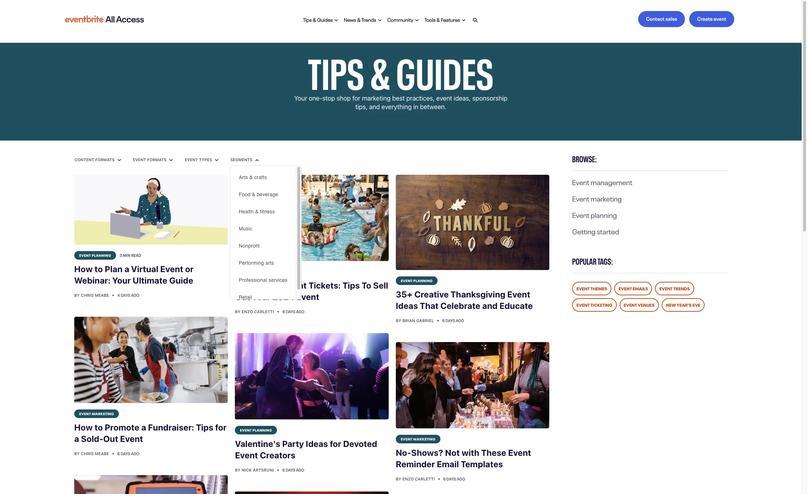 Task type: vqa. For each thing, say whether or not it's contained in the screenshot.
Browse Events link at top right
no



Task type: describe. For each thing, give the bounding box(es) containing it.
event marketing link for no-shows? not with these event reminder email templates
[[396, 436, 441, 444]]

how to plan a virtual event or webinar: your ultimate guide
[[74, 264, 194, 286]]

segments element
[[230, 166, 302, 306]]

retail link
[[230, 289, 296, 306]]

your inside the how to sell event tickets: tips to sell out your 2024 event
[[252, 292, 271, 302]]

6 days ago for ideas
[[283, 468, 304, 473]]

services
[[269, 278, 288, 283]]

news & trends
[[344, 16, 376, 23]]

event marketing for how to promote a fundraiser: tips for a sold-out event
[[79, 411, 114, 416]]

performing arts link
[[230, 255, 296, 272]]

by chris meabe for a
[[74, 452, 110, 456]]

and inside your one-stop shop for marketing best practices, event ideas, sponsorship tips, and everything in between.
[[369, 103, 380, 111]]

logo eventbrite image
[[64, 13, 145, 26]]

chris for a
[[81, 452, 94, 456]]

crafts
[[254, 175, 267, 180]]

days for promote
[[121, 451, 130, 457]]

event emails
[[619, 285, 648, 292]]

event planning for how to plan a virtual event or webinar: your ultimate guide
[[79, 253, 111, 258]]

event inside no-shows? not with these event reminder email templates
[[508, 448, 531, 458]]

music
[[239, 226, 252, 232]]

ideas inside the 35+ creative thanksgiving event ideas that celebrate and educate
[[396, 301, 418, 311]]

tickets:
[[309, 281, 341, 291]]

4 days ago
[[117, 292, 139, 298]]

fitness
[[260, 209, 275, 215]]

& for food & beverage link
[[252, 192, 256, 198]]

event planning link for 35+ creative thanksgiving event ideas that celebrate and educate
[[396, 277, 438, 285]]

your inside your one-stop shop for marketing best practices, event ideas, sponsorship tips, and everything in between.
[[294, 95, 307, 102]]

food & beverage
[[239, 192, 278, 198]]

reminder
[[396, 460, 435, 470]]

chris for webinar:
[[81, 293, 94, 298]]

ago for not
[[457, 477, 465, 482]]

event marketing link for how to promote a fundraiser: tips for a sold-out event
[[74, 410, 119, 418]]

event management link
[[573, 176, 633, 187]]

by for how to promote a fundraiser: tips for a sold-out event
[[74, 452, 80, 456]]

meabe for your
[[95, 293, 109, 298]]

event marketing for no-shows? not with these event reminder email templates
[[401, 437, 436, 442]]

how for how to promote a fundraiser: tips for a sold-out event
[[74, 423, 93, 433]]

arrow image inside community link
[[415, 19, 419, 22]]

a for virtual
[[124, 264, 129, 274]]

arts
[[266, 260, 274, 266]]

performing arts
[[239, 260, 274, 266]]

marketing inside your one-stop shop for marketing best practices, event ideas, sponsorship tips, and everything in between.
[[362, 95, 391, 102]]

in
[[414, 103, 419, 111]]

stop
[[323, 95, 335, 102]]

6 days ago for thanksgiving
[[443, 318, 464, 324]]

days for plan
[[121, 292, 130, 298]]

types
[[199, 157, 212, 162]]

event trends
[[660, 285, 690, 292]]

2 sell from the left
[[373, 281, 388, 291]]

new year's eve link
[[662, 299, 705, 312]]

event inside how to plan a virtual event or webinar: your ultimate guide
[[160, 264, 183, 274]]

3
[[120, 252, 122, 258]]

your inside how to plan a virtual event or webinar: your ultimate guide
[[112, 276, 131, 286]]

a for fundraiser:
[[141, 423, 146, 433]]

how for how to plan a virtual event or webinar: your ultimate guide
[[74, 264, 93, 274]]

for inside how to promote a fundraiser: tips for a sold-out event
[[215, 423, 227, 433]]

artsruni
[[253, 468, 274, 473]]

marketing for no-shows? not with these event reminder email templates event marketing link
[[414, 437, 436, 442]]

tips inside how to promote a fundraiser: tips for a sold-out event
[[196, 423, 213, 433]]

create event
[[698, 15, 727, 22]]

shop
[[337, 95, 351, 102]]

virtual
[[131, 264, 158, 274]]

planning for valentine's party ideas for devoted event creators
[[253, 428, 272, 433]]

0 vertical spatial event marketing
[[573, 193, 622, 204]]

content formats button
[[74, 157, 121, 163]]

tools
[[425, 16, 436, 23]]

event themes link
[[573, 282, 612, 296]]

create event link
[[690, 11, 735, 27]]

ago for thanksgiving
[[456, 318, 464, 324]]

retail
[[239, 295, 252, 300]]

event inside 'link'
[[714, 15, 727, 22]]

tips inside the how to sell event tickets: tips to sell out your 2024 event
[[343, 281, 360, 291]]

1 to from the left
[[256, 281, 265, 291]]

& left best
[[370, 38, 391, 101]]

new year's eve
[[666, 302, 701, 308]]

search icon image
[[473, 18, 478, 23]]

event venues link
[[620, 299, 659, 312]]

one-
[[309, 95, 323, 102]]

templates
[[461, 460, 503, 470]]

35+ creative thanksgiving event ideas that celebrate and educate
[[396, 290, 533, 311]]

by for no-shows? not with these event reminder email templates
[[396, 477, 402, 482]]

food & beverage link
[[230, 186, 296, 203]]

by brian gabriel
[[396, 319, 435, 323]]

trends
[[362, 16, 376, 23]]

sponsorship
[[473, 95, 508, 102]]

1 sell from the left
[[267, 281, 282, 291]]

by enzo carletti for to
[[235, 310, 275, 314]]

professional
[[239, 278, 267, 283]]

by enzo carletti for shows?
[[396, 477, 436, 482]]

lots of people at a pool party image
[[235, 175, 389, 261]]

no-shows? not with these event reminder email templates
[[396, 448, 531, 470]]

event guests and food vendor image
[[396, 343, 550, 429]]

party
[[282, 439, 304, 449]]

6 for to
[[117, 451, 120, 457]]

nonprofit
[[239, 243, 260, 249]]

arrow image for content formats
[[118, 159, 121, 162]]

by chris meabe for webinar:
[[74, 293, 110, 298]]

1 vertical spatial tips & guides
[[308, 38, 494, 101]]

performing
[[239, 260, 264, 266]]

to for promote
[[95, 423, 103, 433]]

people laughing while serving food image
[[74, 317, 228, 403]]

how to promote a fundraiser: tips for a sold-out event link
[[74, 418, 228, 449]]

event types button
[[185, 157, 219, 163]]

6 days ago for sell
[[283, 309, 305, 315]]

sales
[[666, 15, 678, 22]]

planning for 35+ creative thanksgiving event ideas that celebrate and educate
[[414, 278, 433, 283]]

event themes
[[577, 285, 608, 292]]

arrow image for event formats
[[169, 159, 173, 162]]

community
[[387, 16, 414, 23]]

best
[[392, 95, 405, 102]]

by for how to plan a virtual event or webinar: your ultimate guide
[[74, 293, 80, 298]]

emails
[[633, 285, 648, 292]]

for inside the valentine's party ideas for devoted event creators
[[330, 439, 341, 449]]

how to sell event tickets: tips to sell out your 2024 event
[[235, 281, 388, 302]]

guides inside tips & guides "link"
[[317, 16, 333, 23]]

create
[[698, 15, 713, 22]]

contact sales
[[647, 15, 678, 22]]

days for not
[[447, 477, 456, 482]]

themes
[[591, 285, 608, 292]]

health & fitness link
[[230, 203, 296, 220]]

& for 'arts & crafts' link
[[250, 175, 253, 180]]

your one-stop shop for marketing best practices, event ideas, sponsorship tips, and everything in between.
[[294, 95, 508, 111]]

event planning link up getting started link
[[573, 209, 617, 220]]

professional services
[[239, 278, 288, 283]]

creators
[[260, 451, 296, 461]]

practices,
[[407, 95, 435, 102]]

getting started link
[[573, 226, 619, 236]]

planning for how to plan a virtual event or webinar: your ultimate guide
[[92, 253, 111, 258]]

marketing for the right event marketing link
[[591, 193, 622, 204]]

6 days ago for promote
[[117, 451, 139, 457]]

days for sell
[[286, 309, 295, 315]]

trends
[[674, 285, 690, 292]]

popular
[[573, 255, 597, 267]]

6 for to
[[283, 309, 285, 315]]

contact sales link
[[639, 11, 685, 27]]

food
[[239, 192, 251, 198]]

event planning for valentine's party ideas for devoted event creators
[[240, 428, 272, 433]]

carletti for shows?
[[415, 477, 435, 482]]

ticketing
[[591, 302, 613, 308]]

webinar:
[[74, 276, 110, 286]]

& for tools & features link
[[437, 16, 440, 23]]

event inside your one-stop shop for marketing best practices, event ideas, sponsorship tips, and everything in between.
[[437, 95, 452, 102]]

arrow image for guides
[[335, 19, 338, 22]]

not
[[445, 448, 460, 458]]

that
[[420, 301, 439, 311]]

venues
[[638, 302, 655, 308]]

arrow image for event types
[[215, 159, 219, 162]]



Task type: locate. For each thing, give the bounding box(es) containing it.
0 vertical spatial guides
[[317, 16, 333, 23]]

ago right 4
[[131, 292, 139, 298]]

out inside how to promote a fundraiser: tips for a sold-out event
[[103, 434, 118, 444]]

arrow image inside news & trends link
[[378, 19, 382, 22]]

1 vertical spatial meabe
[[95, 452, 109, 456]]

event inside the 35+ creative thanksgiving event ideas that celebrate and educate
[[508, 290, 531, 300]]

ideas,
[[454, 95, 471, 102]]

6 for creative
[[443, 318, 445, 324]]

0 vertical spatial chris
[[81, 293, 94, 298]]

event emails link
[[615, 282, 653, 296]]

event types
[[185, 157, 213, 162]]

6 right the "gabriel"
[[443, 318, 445, 324]]

6 days ago down the promote
[[117, 451, 139, 457]]

marketing up shows?
[[414, 437, 436, 442]]

arrow image
[[335, 19, 338, 22], [378, 19, 382, 22], [415, 19, 419, 22]]

formats for event
[[147, 157, 167, 162]]

planning up plan
[[92, 253, 111, 258]]

eve
[[693, 302, 701, 308]]

for inside your one-stop shop for marketing best practices, event ideas, sponsorship tips, and everything in between.
[[353, 95, 361, 102]]

1 vertical spatial carletti
[[415, 477, 435, 482]]

0 vertical spatial to
[[95, 264, 103, 274]]

how
[[74, 264, 93, 274], [235, 281, 254, 291], [74, 423, 93, 433]]

tips,
[[355, 103, 368, 111]]

& left 'news'
[[313, 16, 316, 23]]

event planning up valentine's
[[240, 428, 272, 433]]

between.
[[420, 103, 447, 111]]

everything
[[382, 103, 412, 111]]

meabe
[[95, 293, 109, 298], [95, 452, 109, 456]]

out down professional
[[235, 292, 250, 302]]

& right food
[[252, 192, 256, 198]]

ago down the valentine's party ideas for devoted event creators
[[296, 468, 304, 473]]

your down plan
[[112, 276, 131, 286]]

2 by chris meabe from the top
[[74, 452, 110, 456]]

event inside how to promote a fundraiser: tips for a sold-out event
[[120, 434, 143, 444]]

arrow image for segments
[[255, 159, 259, 162]]

event up the between.
[[437, 95, 452, 102]]

event inside the valentine's party ideas for devoted event creators
[[235, 451, 258, 461]]

2 vertical spatial event marketing link
[[396, 436, 441, 444]]

0 horizontal spatial and
[[369, 103, 380, 111]]

event planning up getting started link
[[573, 209, 617, 220]]

2 vertical spatial for
[[330, 439, 341, 449]]

event planning up plan
[[79, 253, 111, 258]]

by chris meabe link down sold-
[[74, 452, 110, 456]]

event planning up 35+
[[401, 278, 433, 283]]

event marketing down event management
[[573, 193, 622, 204]]

6 days ago down creators
[[283, 468, 304, 473]]

0 horizontal spatial sell
[[267, 281, 282, 291]]

& right tools at the right of the page
[[437, 16, 440, 23]]

1 horizontal spatial for
[[330, 439, 341, 449]]

6 down the promote
[[117, 451, 120, 457]]

enzo for how to sell event tickets: tips to sell out your 2024 event
[[242, 310, 253, 314]]

news
[[344, 16, 356, 23]]

days right 4
[[121, 292, 130, 298]]

1 chris from the top
[[81, 293, 94, 298]]

days down the promote
[[121, 451, 130, 457]]

2 to from the top
[[95, 423, 103, 433]]

event planning link up valentine's
[[235, 427, 277, 435]]

contact
[[647, 15, 665, 22]]

event inside event emails link
[[619, 285, 632, 292]]

formats for content
[[95, 157, 115, 162]]

1 vertical spatial and
[[483, 301, 498, 311]]

chris
[[81, 293, 94, 298], [81, 452, 94, 456]]

event formats
[[133, 157, 168, 162]]

for
[[353, 95, 361, 102], [215, 423, 227, 433], [330, 439, 341, 449]]

0 horizontal spatial carletti
[[254, 310, 274, 314]]

0 vertical spatial out
[[235, 292, 250, 302]]

how inside how to promote a fundraiser: tips for a sold-out event
[[74, 423, 93, 433]]

creative
[[415, 290, 449, 300]]

how inside how to plan a virtual event or webinar: your ultimate guide
[[74, 264, 93, 274]]

0 vertical spatial ideas
[[396, 301, 418, 311]]

event formats button
[[133, 157, 173, 163]]

2 to from the left
[[362, 281, 371, 291]]

1 to from the top
[[95, 264, 103, 274]]

arrow image right event formats
[[169, 159, 173, 162]]

ideas right party
[[306, 439, 328, 449]]

1 vertical spatial guides
[[396, 38, 494, 101]]

1 vertical spatial out
[[103, 434, 118, 444]]

0 vertical spatial for
[[353, 95, 361, 102]]

nonprofit link
[[230, 238, 296, 255]]

meabe for sold-
[[95, 452, 109, 456]]

beverage
[[257, 192, 278, 198]]

arrow image inside event types "dropdown button"
[[215, 159, 219, 162]]

out inside the how to sell event tickets: tips to sell out your 2024 event
[[235, 292, 250, 302]]

3 arrow image from the left
[[215, 159, 219, 162]]

1 vertical spatial a
[[141, 423, 146, 433]]

1 vertical spatial by enzo carletti
[[396, 477, 436, 482]]

1 vertical spatial your
[[112, 276, 131, 286]]

2 meabe from the top
[[95, 452, 109, 456]]

event marketing link down event management
[[573, 193, 622, 204]]

marketing up tips,
[[362, 95, 391, 102]]

ago for sell
[[296, 309, 305, 315]]

& for news & trends link
[[357, 16, 361, 23]]

3 arrow image from the left
[[415, 19, 419, 22]]

event right create
[[714, 15, 727, 22]]

by enzo carletti link for shows?
[[396, 477, 436, 482]]

0 horizontal spatial arrow image
[[335, 19, 338, 22]]

and right tips,
[[369, 103, 380, 111]]

event marketing link up shows?
[[396, 436, 441, 444]]

1 vertical spatial enzo
[[403, 477, 414, 482]]

event planning link
[[573, 209, 617, 220], [74, 251, 116, 260], [396, 277, 438, 285], [235, 427, 277, 435]]

1 horizontal spatial your
[[252, 292, 271, 302]]

how for how to sell event tickets: tips to sell out your 2024 event
[[235, 281, 254, 291]]

by for valentine's party ideas for devoted event creators
[[235, 468, 241, 473]]

days down celebrate
[[446, 318, 455, 324]]

arrow image inside segments dropdown button
[[255, 159, 259, 162]]

carletti down retail link
[[254, 310, 274, 314]]

tags:
[[598, 255, 614, 267]]

event ticketing link
[[573, 299, 617, 312]]

sell left 35+
[[373, 281, 388, 291]]

event inside event formats popup button
[[133, 157, 146, 162]]

ago for promote
[[131, 451, 139, 457]]

1 horizontal spatial formats
[[147, 157, 167, 162]]

1 vertical spatial event
[[437, 95, 452, 102]]

read
[[131, 252, 141, 258]]

arrow image
[[118, 159, 121, 162], [169, 159, 173, 162], [215, 159, 219, 162], [255, 159, 259, 162]]

how to promote a fundraiser: tips for a sold-out event
[[74, 423, 227, 444]]

tools & features link
[[422, 11, 469, 27]]

1 vertical spatial chris
[[81, 452, 94, 456]]

arrow image right trends at the top left of the page
[[378, 19, 382, 22]]

0 vertical spatial how
[[74, 264, 93, 274]]

2 horizontal spatial event marketing
[[573, 193, 622, 204]]

getting
[[573, 226, 596, 236]]

educate
[[500, 301, 533, 311]]

carletti down reminder
[[415, 477, 435, 482]]

arrow image for trends
[[378, 19, 382, 22]]

& right health
[[255, 209, 259, 215]]

arrow image left tools at the right of the page
[[415, 19, 419, 22]]

arrow image right content formats
[[118, 159, 121, 162]]

ago down how to sell event tickets: tips to sell out your 2024 event "link"
[[296, 309, 305, 315]]

event inside event trends link
[[660, 285, 673, 292]]

by enzo carletti down reminder
[[396, 477, 436, 482]]

days for thanksgiving
[[446, 318, 455, 324]]

0 horizontal spatial event
[[437, 95, 452, 102]]

& for 'health & fitness' link
[[255, 209, 259, 215]]

2 horizontal spatial a
[[141, 423, 146, 433]]

by for how to sell event tickets: tips to sell out your 2024 event
[[235, 310, 241, 314]]

meabe left 4
[[95, 293, 109, 298]]

event planning for 35+ creative thanksgiving event ideas that celebrate and educate
[[401, 278, 433, 283]]

planning up valentine's
[[253, 428, 272, 433]]

0 vertical spatial enzo
[[242, 310, 253, 314]]

by for 35+ creative thanksgiving event ideas that celebrate and educate
[[396, 319, 402, 323]]

thanksgiving
[[451, 290, 506, 300]]

by chris meabe down webinar:
[[74, 293, 110, 298]]

2 arrow image from the left
[[169, 159, 173, 162]]

by
[[74, 293, 80, 298], [235, 310, 241, 314], [396, 319, 402, 323], [74, 452, 80, 456], [235, 468, 241, 473], [396, 477, 402, 482]]

0 vertical spatial a
[[124, 264, 129, 274]]

couple dancing in nightclub image
[[235, 334, 389, 420]]

how up retail
[[235, 281, 254, 291]]

2 horizontal spatial event marketing link
[[573, 193, 622, 204]]

health & fitness
[[239, 209, 275, 215]]

marketing up the promote
[[92, 411, 114, 416]]

event planning
[[573, 209, 617, 220], [79, 253, 111, 258], [401, 278, 433, 283], [240, 428, 272, 433]]

to up webinar:
[[95, 264, 103, 274]]

days for ideas
[[286, 468, 295, 473]]

35+ creative thanksgiving event ideas that celebrate and educate link
[[396, 285, 550, 316]]

2 vertical spatial how
[[74, 423, 93, 433]]

0 vertical spatial and
[[369, 103, 380, 111]]

0 vertical spatial event
[[714, 15, 727, 22]]

1 horizontal spatial event
[[714, 15, 727, 22]]

6 for shows?
[[444, 477, 446, 482]]

0 vertical spatial by enzo carletti link
[[235, 310, 275, 314]]

a
[[124, 264, 129, 274], [141, 423, 146, 433], [74, 434, 79, 444]]

1 arrow image from the left
[[118, 159, 121, 162]]

6 days ago down 2024
[[283, 309, 305, 315]]

0 vertical spatial by enzo carletti
[[235, 310, 275, 314]]

and down 'thanksgiving'
[[483, 301, 498, 311]]

1 horizontal spatial a
[[124, 264, 129, 274]]

4 arrow image from the left
[[255, 159, 259, 162]]

0 horizontal spatial ideas
[[306, 439, 328, 449]]

1 by chris meabe from the top
[[74, 293, 110, 298]]

features
[[441, 16, 460, 23]]

0 horizontal spatial your
[[112, 276, 131, 286]]

by chris meabe link for a
[[74, 452, 110, 456]]

1 vertical spatial by chris meabe
[[74, 452, 110, 456]]

1 horizontal spatial event marketing link
[[396, 436, 441, 444]]

6 for party
[[283, 468, 285, 473]]

by chris meabe link down webinar:
[[74, 293, 110, 298]]

1 horizontal spatial guides
[[396, 38, 494, 101]]

celebrate
[[441, 301, 481, 311]]

new
[[666, 302, 676, 308]]

0 horizontal spatial event marketing link
[[74, 410, 119, 418]]

0 horizontal spatial out
[[103, 434, 118, 444]]

event inside event types "dropdown button"
[[185, 157, 198, 162]]

6 down creators
[[283, 468, 285, 473]]

event inside event ticketing link
[[577, 302, 590, 308]]

1 vertical spatial ideas
[[306, 439, 328, 449]]

2 chris from the top
[[81, 452, 94, 456]]

no-
[[396, 448, 411, 458]]

chris down sold-
[[81, 452, 94, 456]]

ago for plan
[[131, 292, 139, 298]]

2 formats from the left
[[147, 157, 167, 162]]

ago for ideas
[[296, 468, 304, 473]]

& for tips & guides "link"
[[313, 16, 316, 23]]

2 vertical spatial a
[[74, 434, 79, 444]]

your down professional services link
[[252, 292, 271, 302]]

1 horizontal spatial sell
[[373, 281, 388, 291]]

arrow image inside the content formats popup button
[[118, 159, 121, 162]]

1 formats from the left
[[95, 157, 115, 162]]

arrow image left 'news'
[[335, 19, 338, 22]]

0 vertical spatial event marketing link
[[573, 193, 622, 204]]

enzo down reminder
[[403, 477, 414, 482]]

0 horizontal spatial for
[[215, 423, 227, 433]]

segments button
[[230, 157, 259, 163]]

6 days ago down celebrate
[[443, 318, 464, 324]]

3 min read
[[120, 252, 141, 258]]

1 by chris meabe link from the top
[[74, 293, 110, 298]]

marketing for event marketing link for how to promote a fundraiser: tips for a sold-out event
[[92, 411, 114, 416]]

tips
[[303, 16, 312, 23], [308, 38, 365, 101], [343, 281, 360, 291], [196, 423, 213, 433]]

0 horizontal spatial to
[[256, 281, 265, 291]]

ago down celebrate
[[456, 318, 464, 324]]

to inside how to plan a virtual event or webinar: your ultimate guide
[[95, 264, 103, 274]]

1 horizontal spatial out
[[235, 292, 250, 302]]

0 horizontal spatial enzo
[[242, 310, 253, 314]]

or
[[185, 264, 194, 274]]

0 horizontal spatial a
[[74, 434, 79, 444]]

nick
[[242, 468, 252, 473]]

tips & guides inside "link"
[[303, 16, 333, 23]]

1 horizontal spatial arrow image
[[378, 19, 382, 22]]

event trends link
[[655, 282, 695, 296]]

2 vertical spatial your
[[252, 292, 271, 302]]

0 vertical spatial by chris meabe
[[74, 293, 110, 298]]

chris down webinar:
[[81, 293, 94, 298]]

arts
[[239, 175, 248, 180]]

your left one- on the left
[[294, 95, 307, 102]]

0 horizontal spatial by enzo carletti
[[235, 310, 275, 314]]

arrow image
[[462, 19, 466, 22]]

1 horizontal spatial event marketing
[[401, 437, 436, 442]]

by enzo carletti down retail link
[[235, 310, 275, 314]]

to up sold-
[[95, 423, 103, 433]]

how up webinar:
[[74, 264, 93, 274]]

days down 2024
[[286, 309, 295, 315]]

enzo for no-shows? not with these event reminder email templates
[[403, 477, 414, 482]]

tools & features
[[425, 16, 460, 23]]

by enzo carletti link
[[235, 310, 275, 314], [396, 477, 436, 482]]

meabe down sold-
[[95, 452, 109, 456]]

out down the promote
[[103, 434, 118, 444]]

2024
[[273, 292, 295, 302]]

community link
[[385, 11, 422, 27]]

0 horizontal spatial event marketing
[[79, 411, 114, 416]]

plan
[[105, 264, 123, 274]]

arrow image inside event formats popup button
[[169, 159, 173, 162]]

event inside event themes link
[[577, 285, 590, 292]]

1 vertical spatial by chris meabe link
[[74, 452, 110, 456]]

event marketing up shows?
[[401, 437, 436, 442]]

tips & guides link
[[300, 11, 341, 27]]

a right plan
[[124, 264, 129, 274]]

your
[[294, 95, 307, 102], [112, 276, 131, 286], [252, 292, 271, 302]]

1 horizontal spatial ideas
[[396, 301, 418, 311]]

ideas
[[396, 301, 418, 311], [306, 439, 328, 449]]

event planning link up 35+
[[396, 277, 438, 285]]

by enzo carletti link for to
[[235, 310, 275, 314]]

news & trends link
[[341, 11, 385, 27]]

1 vertical spatial event marketing link
[[74, 410, 119, 418]]

& right 'news'
[[357, 16, 361, 23]]

1 vertical spatial by enzo carletti link
[[396, 477, 436, 482]]

0 vertical spatial carletti
[[254, 310, 274, 314]]

ideas down 35+
[[396, 301, 418, 311]]

1 horizontal spatial enzo
[[403, 477, 414, 482]]

2 horizontal spatial arrow image
[[415, 19, 419, 22]]

arrow image right types
[[215, 159, 219, 162]]

1 horizontal spatial carletti
[[415, 477, 435, 482]]

planning up creative
[[414, 278, 433, 283]]

by chris meabe
[[74, 293, 110, 298], [74, 452, 110, 456]]

arrow image inside tips & guides "link"
[[335, 19, 338, 22]]

by chris meabe link for webinar:
[[74, 293, 110, 298]]

2 by chris meabe link from the top
[[74, 452, 110, 456]]

ago down "email"
[[457, 477, 465, 482]]

devoted
[[343, 439, 377, 449]]

content
[[75, 157, 94, 162]]

1 vertical spatial for
[[215, 423, 227, 433]]

a right the promote
[[141, 423, 146, 433]]

& inside "link"
[[313, 16, 316, 23]]

enzo down retail
[[242, 310, 253, 314]]

event ticketing
[[577, 302, 613, 308]]

valentine's party ideas for devoted event creators link
[[235, 435, 389, 466]]

2 horizontal spatial for
[[353, 95, 361, 102]]

2 arrow image from the left
[[378, 19, 382, 22]]

carletti for to
[[254, 310, 274, 314]]

days down "email"
[[447, 477, 456, 482]]

by enzo carletti link down retail link
[[235, 310, 275, 314]]

event marketing up sold-
[[79, 411, 114, 416]]

by nick artsruni link
[[235, 468, 275, 473]]

1 horizontal spatial by enzo carletti
[[396, 477, 436, 482]]

how up sold-
[[74, 423, 93, 433]]

a inside how to plan a virtual event or webinar: your ultimate guide
[[124, 264, 129, 274]]

planning up started
[[591, 209, 617, 220]]

6 days ago
[[283, 309, 305, 315], [443, 318, 464, 324], [117, 451, 139, 457], [283, 468, 304, 473], [444, 477, 465, 482]]

how inside the how to sell event tickets: tips to sell out your 2024 event
[[235, 281, 254, 291]]

with
[[462, 448, 480, 458]]

1 horizontal spatial and
[[483, 301, 498, 311]]

0 vertical spatial your
[[294, 95, 307, 102]]

formats
[[95, 157, 115, 162], [147, 157, 167, 162]]

event planning link for valentine's party ideas for devoted event creators
[[235, 427, 277, 435]]

0 vertical spatial tips & guides
[[303, 16, 333, 23]]

1 vertical spatial to
[[95, 423, 103, 433]]

sell up 2024
[[267, 281, 282, 291]]

6 down "email"
[[444, 477, 446, 482]]

1 horizontal spatial to
[[362, 281, 371, 291]]

event planning link up plan
[[74, 251, 116, 260]]

segments
[[230, 157, 254, 162]]

0 horizontal spatial formats
[[95, 157, 115, 162]]

2 vertical spatial event marketing
[[401, 437, 436, 442]]

to for plan
[[95, 264, 103, 274]]

guides
[[317, 16, 333, 23], [396, 38, 494, 101]]

1 arrow image from the left
[[335, 19, 338, 22]]

event planning link for how to plan a virtual event or webinar: your ultimate guide
[[74, 251, 116, 260]]

a left sold-
[[74, 434, 79, 444]]

days down creators
[[286, 468, 295, 473]]

1 vertical spatial how
[[235, 281, 254, 291]]

6 days ago for not
[[444, 477, 465, 482]]

event marketing
[[573, 193, 622, 204], [79, 411, 114, 416], [401, 437, 436, 442]]

0 vertical spatial by chris meabe link
[[74, 293, 110, 298]]

to inside how to promote a fundraiser: tips for a sold-out event
[[95, 423, 103, 433]]

getting started
[[573, 226, 619, 236]]

ideas inside the valentine's party ideas for devoted event creators
[[306, 439, 328, 449]]

35+
[[396, 290, 413, 300]]

and inside the 35+ creative thanksgiving event ideas that celebrate and educate
[[483, 301, 498, 311]]

0 horizontal spatial by enzo carletti link
[[235, 310, 275, 314]]

ago down how to promote a fundraiser: tips for a sold-out event
[[131, 451, 139, 457]]

0 horizontal spatial guides
[[317, 16, 333, 23]]

1 meabe from the top
[[95, 293, 109, 298]]

0 vertical spatial meabe
[[95, 293, 109, 298]]

arrow image right segments in the top left of the page
[[255, 159, 259, 162]]

6 down 2024
[[283, 309, 285, 315]]

event marketing link up sold-
[[74, 410, 119, 418]]

& right arts in the top of the page
[[250, 175, 253, 180]]

marketing down event management link
[[591, 193, 622, 204]]

1 vertical spatial event marketing
[[79, 411, 114, 416]]

1 horizontal spatial by enzo carletti link
[[396, 477, 436, 482]]

these
[[482, 448, 507, 458]]

6 days ago down "email"
[[444, 477, 465, 482]]

2 horizontal spatial your
[[294, 95, 307, 102]]

by enzo carletti link down reminder
[[396, 477, 436, 482]]

enzo
[[242, 310, 253, 314], [403, 477, 414, 482]]

by chris meabe down sold-
[[74, 452, 110, 456]]

sold-
[[81, 434, 103, 444]]



